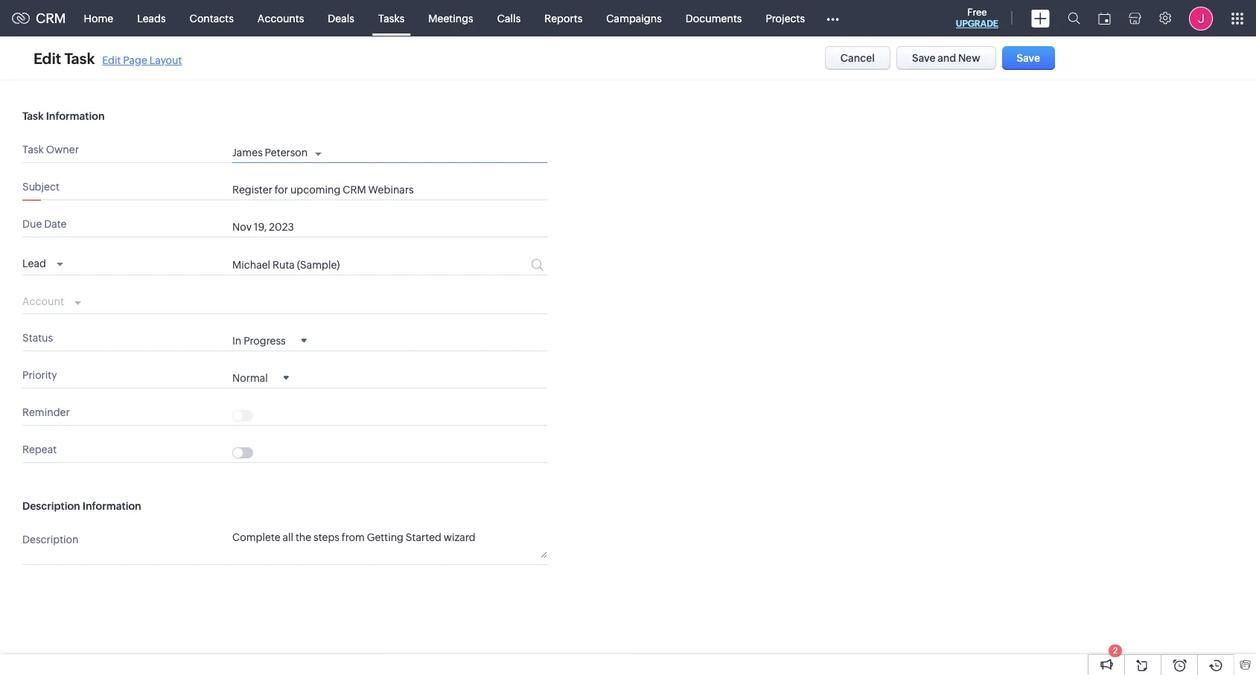 Task type: vqa. For each thing, say whether or not it's contained in the screenshot.
Account
yes



Task type: describe. For each thing, give the bounding box(es) containing it.
contacts
[[190, 12, 234, 24]]

information for task information
[[46, 110, 105, 122]]

documents
[[686, 12, 742, 24]]

free
[[968, 7, 988, 18]]

page
[[123, 54, 147, 66]]

home link
[[72, 0, 125, 36]]

mmm d, yyyy text field
[[232, 221, 500, 233]]

Lead field
[[22, 254, 63, 271]]

search element
[[1059, 0, 1090, 37]]

due
[[22, 218, 42, 230]]

date
[[44, 218, 67, 230]]

reports link
[[533, 0, 595, 36]]

Account field
[[22, 292, 81, 310]]

profile image
[[1190, 6, 1214, 30]]

repeat
[[22, 444, 57, 456]]

task for task information
[[22, 110, 44, 122]]

deals
[[328, 12, 355, 24]]

owner
[[46, 144, 79, 156]]

in progress
[[232, 335, 286, 347]]

edit page layout link
[[102, 54, 182, 66]]

leads
[[137, 12, 166, 24]]

reports
[[545, 12, 583, 24]]

tasks link
[[367, 0, 417, 36]]

reminder
[[22, 407, 70, 418]]

calendar image
[[1099, 12, 1112, 24]]

crm link
[[12, 10, 66, 26]]

subject
[[22, 181, 59, 193]]

account
[[22, 296, 64, 308]]

leads link
[[125, 0, 178, 36]]

search image
[[1068, 12, 1081, 25]]

free upgrade
[[957, 7, 999, 29]]

status
[[22, 332, 53, 344]]

description for description
[[22, 534, 79, 546]]

james
[[232, 147, 263, 159]]

create menu image
[[1032, 9, 1051, 27]]

Other Modules field
[[817, 6, 849, 30]]

deals link
[[316, 0, 367, 36]]

projects
[[766, 12, 805, 24]]

crm
[[36, 10, 66, 26]]

projects link
[[754, 0, 817, 36]]

In Progress field
[[232, 334, 307, 347]]

layout
[[149, 54, 182, 66]]

due date
[[22, 218, 67, 230]]

priority
[[22, 369, 57, 381]]



Task type: locate. For each thing, give the bounding box(es) containing it.
None text field
[[232, 184, 548, 196], [232, 260, 475, 271], [232, 184, 548, 196], [232, 260, 475, 271]]

task left owner
[[22, 144, 44, 156]]

edit task edit page layout
[[34, 50, 182, 67]]

edit inside "edit task edit page layout"
[[102, 54, 121, 66]]

information
[[46, 110, 105, 122], [83, 500, 141, 512]]

description down description information in the left bottom of the page
[[22, 534, 79, 546]]

edit left page
[[102, 54, 121, 66]]

accounts link
[[246, 0, 316, 36]]

1 vertical spatial information
[[83, 500, 141, 512]]

0 horizontal spatial edit
[[34, 50, 61, 67]]

in
[[232, 335, 242, 347]]

2 description from the top
[[22, 534, 79, 546]]

2 vertical spatial task
[[22, 144, 44, 156]]

description for description information
[[22, 500, 80, 512]]

peterson
[[265, 147, 308, 159]]

information for description information
[[83, 500, 141, 512]]

james peterson
[[232, 147, 308, 159]]

create menu element
[[1023, 0, 1059, 36]]

0 vertical spatial task
[[64, 50, 95, 67]]

upgrade
[[957, 19, 999, 29]]

1 vertical spatial description
[[22, 534, 79, 546]]

meetings
[[429, 12, 474, 24]]

task owner
[[22, 144, 79, 156]]

description
[[22, 500, 80, 512], [22, 534, 79, 546]]

0 vertical spatial description
[[22, 500, 80, 512]]

campaigns link
[[595, 0, 674, 36]]

documents link
[[674, 0, 754, 36]]

edit down crm
[[34, 50, 61, 67]]

profile element
[[1181, 0, 1223, 36]]

accounts
[[258, 12, 304, 24]]

task for task owner
[[22, 144, 44, 156]]

normal
[[232, 372, 268, 384]]

task
[[64, 50, 95, 67], [22, 110, 44, 122], [22, 144, 44, 156]]

edit
[[34, 50, 61, 67], [102, 54, 121, 66]]

calls
[[497, 12, 521, 24]]

1 description from the top
[[22, 500, 80, 512]]

Normal field
[[232, 371, 289, 384]]

progress
[[244, 335, 286, 347]]

tasks
[[378, 12, 405, 24]]

home
[[84, 12, 113, 24]]

1 vertical spatial task
[[22, 110, 44, 122]]

calls link
[[486, 0, 533, 36]]

0 vertical spatial information
[[46, 110, 105, 122]]

2
[[1114, 647, 1118, 656]]

task up task owner
[[22, 110, 44, 122]]

1 horizontal spatial edit
[[102, 54, 121, 66]]

task information
[[22, 110, 105, 122]]

description information
[[22, 500, 141, 512]]

Complete all the steps from Getting Started wizard text field
[[232, 531, 548, 559]]

meetings link
[[417, 0, 486, 36]]

lead
[[22, 258, 46, 269]]

None button
[[825, 46, 891, 70], [897, 46, 997, 70], [1003, 46, 1056, 70], [825, 46, 891, 70], [897, 46, 997, 70], [1003, 46, 1056, 70]]

description down the repeat
[[22, 500, 80, 512]]

campaigns
[[607, 12, 662, 24]]

task down "home"
[[64, 50, 95, 67]]

contacts link
[[178, 0, 246, 36]]



